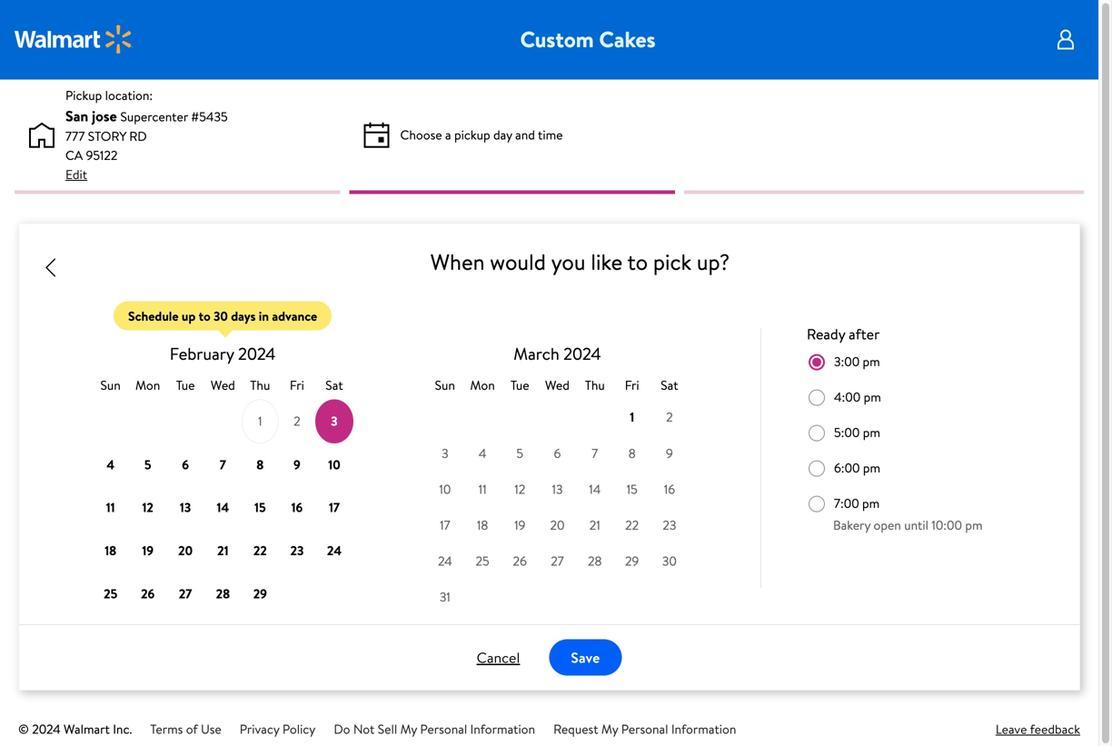 Task type: vqa. For each thing, say whether or not it's contained in the screenshot.


Task type: describe. For each thing, give the bounding box(es) containing it.
fri mar 08 2024 cell
[[629, 444, 636, 462]]

31
[[440, 588, 451, 606]]

5 for tue mar 05 2024 cell
[[517, 444, 524, 462]]

thu for 1
[[250, 377, 270, 394]]

mon feb 19 2024 cell
[[129, 530, 167, 573]]

when
[[431, 247, 485, 277]]

6:00 pm
[[835, 459, 881, 477]]

row group for february 2024 grid
[[92, 400, 354, 616]]

fri feb 09 2024 cell
[[279, 444, 316, 487]]

10 for sun mar 10 2024 cell
[[439, 480, 451, 498]]

custom cakes
[[521, 24, 656, 55]]

request
[[554, 721, 599, 738]]

march 2024
[[514, 342, 602, 366]]

95122
[[86, 146, 118, 164]]

20 for tue feb 20 2024 cell
[[178, 542, 193, 560]]

pm right 10:00 at the bottom of page
[[966, 516, 983, 534]]

3 for sun mar 03 2024 cell
[[442, 444, 449, 462]]

10 for sat feb 10 2024 cell
[[329, 456, 341, 474]]

pm for 4:00
[[864, 388, 882, 406]]

12 for tue mar 12 2024 cell at the bottom of page
[[515, 480, 526, 498]]

tue feb 27 2024 cell
[[167, 573, 204, 616]]

in
[[259, 307, 269, 325]]

wed for 2
[[546, 377, 570, 394]]

privacy policy link
[[240, 721, 316, 738]]

tue for 2
[[511, 377, 530, 394]]

24 for sat feb 24 2024 "cell"
[[327, 542, 342, 560]]

radio image
[[807, 494, 827, 514]]

1 my from the left
[[401, 721, 417, 738]]

march 2024 grid
[[427, 301, 689, 616]]

sat feb 10 2024 cell
[[316, 444, 354, 487]]

february 2024 heading
[[92, 301, 354, 366]]

20 for wed mar 20 2024 "cell"
[[551, 516, 565, 534]]

17 for sun mar 17 2024 cell
[[440, 516, 451, 534]]

tue feb 06 2024 cell
[[167, 444, 204, 487]]

9 for fri feb 09 2024 cell
[[294, 456, 301, 474]]

fri mar 15 2024 cell
[[627, 480, 638, 498]]

pm for 7:00
[[863, 495, 880, 512]]

tue mar 05 2024 cell
[[517, 444, 524, 462]]

4:00 pm
[[835, 388, 882, 406]]

fri mar 22 2024 cell
[[626, 516, 639, 534]]

cancel
[[477, 648, 520, 668]]

leave feedback button
[[997, 720, 1081, 739]]

fri feb 23 2024 cell
[[279, 530, 316, 573]]

30 inside row group
[[663, 552, 677, 570]]

choose a pickup day and time
[[401, 126, 563, 144]]

thu mar 28 2024 cell
[[588, 552, 602, 570]]

thu mar 07 2024 cell
[[592, 444, 599, 462]]

1 personal from the left
[[420, 721, 468, 738]]

6 for tue feb 06 2024 cell
[[182, 456, 189, 474]]

mon for 2
[[471, 377, 495, 394]]

tue mar 19 2024 cell
[[515, 516, 526, 534]]

do not sell my personal information link
[[334, 721, 536, 738]]

option group containing 3:00 pm
[[807, 352, 1035, 598]]

do not sell my personal information
[[334, 721, 536, 738]]

5:00
[[835, 424, 861, 441]]

sun feb 18 2024 cell
[[92, 530, 129, 573]]

thu for 2
[[585, 377, 605, 394]]

31 row
[[427, 580, 689, 616]]

thu feb 08 2024 cell
[[242, 444, 279, 487]]

©
[[18, 721, 29, 738]]

sun mar 17 2024 cell
[[440, 516, 451, 534]]

march
[[514, 342, 560, 366]]

1 horizontal spatial to
[[628, 247, 648, 277]]

14 for thu mar 14 2024 cell
[[589, 480, 601, 498]]

cancel link
[[477, 647, 520, 669]]

sat feb 03 2024 cell
[[316, 400, 354, 444]]

1 information from the left
[[471, 721, 536, 738]]

privacy policy
[[240, 721, 316, 738]]

22 for fri mar 22 2024 cell
[[626, 516, 639, 534]]

story
[[88, 127, 126, 145]]

tue feb 20 2024 cell
[[167, 530, 204, 573]]

27 for wed mar 27 2024 cell
[[551, 552, 564, 570]]

4:00
[[835, 388, 861, 406]]

sat mar 23 2024 cell
[[663, 516, 677, 534]]

17 for sat feb 17 2024 cell
[[329, 499, 340, 517]]

7:00 pm bakery open until 10:00 pm
[[834, 495, 983, 534]]

11 for sun feb 11 2024 cell
[[106, 499, 115, 517]]

24 for sun mar 24 2024 cell
[[438, 552, 453, 570]]

mon feb 12 2024 cell
[[129, 487, 167, 530]]

23 for sat mar 23 2024 cell
[[663, 516, 677, 534]]

custom
[[521, 24, 594, 55]]

wed mar 06 2024 cell
[[554, 444, 561, 462]]

11 for mon mar 11 2024 cell
[[479, 480, 487, 498]]

fri feb 16 2024 cell
[[279, 487, 316, 530]]

would
[[490, 247, 546, 277]]

ca
[[65, 146, 83, 164]]

777
[[65, 127, 85, 145]]

san
[[65, 106, 88, 126]]

pickup
[[65, 86, 102, 104]]

until
[[905, 516, 929, 534]]

up?
[[697, 247, 730, 277]]

21 for wed feb 21 2024 cell
[[217, 542, 229, 560]]

when would you like to pick up?
[[431, 247, 730, 277]]

13 for wed mar 13 2024 cell
[[552, 480, 563, 498]]

16 for fri feb 16 2024 "cell"
[[292, 499, 303, 517]]

pm for 6:00
[[864, 459, 881, 477]]

row containing 11
[[92, 487, 354, 530]]

thu mar 14 2024 cell
[[589, 480, 601, 498]]

row containing 25
[[92, 573, 354, 616]]

request my personal information link
[[554, 721, 737, 738]]

terms
[[150, 721, 183, 738]]

and
[[516, 126, 536, 144]]

day
[[494, 126, 513, 144]]

privacy
[[240, 721, 280, 738]]

#
[[191, 108, 199, 125]]

to inside february 2024 heading
[[199, 307, 211, 325]]

radio image for 5:00 pm
[[807, 423, 827, 443]]

27 for tue feb 27 2024 cell
[[179, 585, 192, 603]]

2 personal from the left
[[622, 721, 669, 738]]

february
[[170, 342, 234, 366]]

2024 for march
[[564, 342, 602, 366]]

4 for sun feb 04 2024 cell
[[107, 456, 115, 474]]

a
[[446, 126, 452, 144]]

3:00
[[835, 353, 860, 371]]

sat mar 16 2024 cell
[[664, 480, 676, 498]]

save button
[[549, 640, 622, 676]]

edit link
[[65, 165, 87, 184]]

sat for 2
[[661, 377, 679, 394]]

wed feb 28 2024 cell
[[204, 573, 242, 616]]

bakery
[[834, 516, 871, 534]]

5435
[[199, 108, 228, 125]]

7:00
[[835, 495, 860, 512]]

sell
[[378, 721, 398, 738]]

time
[[538, 126, 563, 144]]

29 for fri mar 29 2024 cell
[[626, 552, 640, 570]]

back to select location image
[[41, 257, 63, 279]]

6:00
[[835, 459, 861, 477]]

sun mar 10 2024 cell
[[439, 480, 451, 498]]

sun feb 11 2024 cell
[[92, 487, 129, 530]]

leave
[[997, 721, 1028, 738]]

wed mar 20 2024 cell
[[551, 516, 565, 534]]

mon mar 04 2024 cell
[[479, 444, 487, 462]]

location:
[[105, 86, 153, 104]]

thu feb 01 2024 cell
[[242, 400, 279, 444]]

thu feb 29 2024 cell
[[242, 573, 279, 616]]

fri feb 02 2024 cell
[[294, 412, 301, 430]]

2 my from the left
[[602, 721, 619, 738]]

advance
[[272, 307, 318, 325]]

row containing 3
[[427, 436, 689, 472]]

sun for 2
[[435, 377, 456, 394]]

rd
[[129, 127, 147, 145]]

wed mar 27 2024 cell
[[551, 552, 564, 570]]

sun feb 25 2024 cell
[[92, 573, 129, 616]]

pick
[[654, 247, 692, 277]]

february 2024
[[170, 342, 276, 366]]



Task type: locate. For each thing, give the bounding box(es) containing it.
20 up wed mar 27 2024 cell
[[551, 516, 565, 534]]

information
[[471, 721, 536, 738], [672, 721, 737, 738]]

0 horizontal spatial 28
[[216, 585, 230, 603]]

15 for thu feb 15 2024 cell on the bottom left of page
[[255, 499, 266, 517]]

2024 right march
[[564, 342, 602, 366]]

4 for mon mar 04 2024 cell
[[479, 444, 487, 462]]

0 vertical spatial 14
[[589, 480, 601, 498]]

1 horizontal spatial mon
[[471, 377, 495, 394]]

2 tue from the left
[[511, 377, 530, 394]]

sat for 1
[[326, 377, 343, 394]]

21 down thu mar 14 2024 cell
[[590, 516, 601, 534]]

0 vertical spatial 29
[[626, 552, 640, 570]]

18 inside march 2024 grid
[[477, 516, 489, 534]]

to right up
[[199, 307, 211, 325]]

0 vertical spatial 26
[[513, 552, 527, 570]]

thu feb 22 2024 cell
[[242, 530, 279, 573]]

fri inside february 2024 grid
[[290, 377, 305, 394]]

19 down tue mar 12 2024 cell at the bottom of page
[[515, 516, 526, 534]]

0 vertical spatial 12
[[515, 480, 526, 498]]

2 vertical spatial radio image
[[807, 459, 827, 479]]

17 inside cell
[[329, 499, 340, 517]]

1 vertical spatial 30
[[663, 552, 677, 570]]

12 up tue mar 19 2024 cell
[[515, 480, 526, 498]]

radio image for 6:00 pm
[[807, 459, 827, 479]]

1 horizontal spatial 25
[[476, 552, 490, 570]]

inc.
[[113, 721, 132, 738]]

22 inside march 2024 grid
[[626, 516, 639, 534]]

23 for fri feb 23 2024 cell
[[291, 542, 304, 560]]

use
[[201, 721, 222, 738]]

13 down wed mar 06 2024 cell
[[552, 480, 563, 498]]

6 inside march 2024 grid
[[554, 444, 561, 462]]

2 thu from the left
[[585, 377, 605, 394]]

schedule
[[128, 307, 179, 325]]

personal right request
[[622, 721, 669, 738]]

16 inside march 2024 grid
[[664, 480, 676, 498]]

3 inside sat feb 03 2024 cell
[[331, 412, 338, 430]]

1 horizontal spatial 9
[[667, 444, 674, 462]]

1 vertical spatial 11
[[106, 499, 115, 517]]

30 left days
[[214, 307, 228, 325]]

0 horizontal spatial thu
[[250, 377, 270, 394]]

27 down wed mar 20 2024 "cell"
[[551, 552, 564, 570]]

25
[[476, 552, 490, 570], [104, 585, 117, 603]]

1 horizontal spatial 22
[[626, 516, 639, 534]]

27 left wed feb 28 2024 cell
[[179, 585, 192, 603]]

25 inside march 2024 grid
[[476, 552, 490, 570]]

0 horizontal spatial 4
[[107, 456, 115, 474]]

your account image
[[1048, 29, 1085, 51]]

days
[[231, 307, 256, 325]]

like
[[591, 247, 623, 277]]

wed down february 2024
[[211, 377, 235, 394]]

22 for thu feb 22 2024 cell
[[254, 542, 267, 560]]

0 horizontal spatial 25
[[104, 585, 117, 603]]

18 for mon mar 18 2024 cell
[[477, 516, 489, 534]]

radio image left 4:00
[[807, 388, 827, 408]]

25 left the 'mon feb 26 2024' cell
[[104, 585, 117, 603]]

7 for wed feb 07 2024 "cell"
[[220, 456, 226, 474]]

mon feb 26 2024 cell
[[129, 573, 167, 616]]

to right like
[[628, 247, 648, 277]]

to
[[628, 247, 648, 277], [199, 307, 211, 325]]

0 horizontal spatial to
[[199, 307, 211, 325]]

10 right fri feb 09 2024 cell
[[329, 456, 341, 474]]

18 for sun feb 18 2024 'cell'
[[105, 542, 117, 560]]

30 down sat mar 23 2024 cell
[[663, 552, 677, 570]]

0 horizontal spatial 30
[[214, 307, 228, 325]]

thu mar 21 2024 cell
[[590, 516, 601, 534]]

2 wed from the left
[[546, 377, 570, 394]]

0 horizontal spatial 9
[[294, 456, 301, 474]]

7 left thu feb 08 2024 cell
[[220, 456, 226, 474]]

14 for wed feb 14 2024 cell
[[217, 499, 229, 517]]

1 tue from the left
[[176, 377, 195, 394]]

7 inside march 2024 grid
[[592, 444, 599, 462]]

1 vertical spatial 27
[[179, 585, 192, 603]]

0 vertical spatial 21
[[590, 516, 601, 534]]

cakes
[[600, 24, 656, 55]]

pm right 4:00
[[864, 388, 882, 406]]

fri mar 01 2024 cell
[[614, 400, 651, 436]]

0 horizontal spatial 27
[[179, 585, 192, 603]]

leave feedback
[[997, 721, 1081, 738]]

1 horizontal spatial sat
[[661, 377, 679, 394]]

11 inside march 2024 grid
[[479, 480, 487, 498]]

1 horizontal spatial 11
[[479, 480, 487, 498]]

thu down march 2024
[[585, 377, 605, 394]]

5 right sun feb 04 2024 cell
[[144, 456, 151, 474]]

13 left wed feb 14 2024 cell
[[180, 499, 191, 517]]

pm for 5:00
[[864, 424, 881, 441]]

row
[[92, 372, 354, 400], [427, 372, 689, 400], [92, 400, 354, 444], [427, 400, 689, 436], [427, 436, 689, 472], [92, 444, 354, 487], [427, 472, 689, 508], [92, 487, 354, 530], [427, 508, 689, 544], [92, 530, 354, 573], [427, 544, 689, 580], [92, 573, 354, 616]]

0 horizontal spatial 7
[[220, 456, 226, 474]]

0 horizontal spatial 2024
[[32, 721, 61, 738]]

7 up thu mar 14 2024 cell
[[592, 444, 599, 462]]

row containing 17
[[427, 508, 689, 544]]

mon down schedule at left
[[136, 377, 160, 394]]

sat
[[326, 377, 343, 394], [661, 377, 679, 394]]

1 horizontal spatial 4
[[479, 444, 487, 462]]

20 inside cell
[[178, 542, 193, 560]]

row containing 24
[[427, 544, 689, 580]]

sun
[[101, 377, 121, 394], [435, 377, 456, 394]]

back to walmart.com image
[[15, 25, 133, 54]]

2024
[[238, 342, 276, 366], [564, 342, 602, 366], [32, 721, 61, 738]]

29
[[626, 552, 640, 570], [253, 585, 267, 603]]

1 horizontal spatial 2024
[[238, 342, 276, 366]]

8 inside march 2024 grid
[[629, 444, 636, 462]]

thu feb 15 2024 cell
[[242, 487, 279, 530]]

tue feb 13 2024 cell
[[167, 487, 204, 530]]

26 right sun feb 25 2024 cell
[[141, 585, 155, 603]]

1 left fri feb 02 2024 cell
[[258, 412, 262, 430]]

26 inside march 2024 grid
[[513, 552, 527, 570]]

22 left fri feb 23 2024 cell
[[254, 542, 267, 560]]

10 inside cell
[[329, 456, 341, 474]]

30 inside february 2024 heading
[[214, 307, 228, 325]]

3 inside march 2024 grid
[[442, 444, 449, 462]]

fri up fri mar 01 2024 "cell"
[[625, 377, 640, 394]]

wed mar 13 2024 cell
[[552, 480, 563, 498]]

5 inside march 2024 grid
[[517, 444, 524, 462]]

18 left mon feb 19 2024 cell on the left bottom of the page
[[105, 542, 117, 560]]

tue down march
[[511, 377, 530, 394]]

1 vertical spatial 20
[[178, 542, 193, 560]]

sat inside february 2024 grid
[[326, 377, 343, 394]]

mon
[[136, 377, 160, 394], [471, 377, 495, 394]]

0 horizontal spatial 22
[[254, 542, 267, 560]]

9 up sat mar 16 2024 cell
[[667, 444, 674, 462]]

23 down sat mar 16 2024 cell
[[663, 516, 677, 534]]

pm right 5:00
[[864, 424, 881, 441]]

0 vertical spatial 30
[[214, 307, 228, 325]]

27 inside cell
[[179, 585, 192, 603]]

8
[[629, 444, 636, 462], [257, 456, 264, 474]]

11 left mon feb 12 2024 cell
[[106, 499, 115, 517]]

tue inside february 2024 grid
[[176, 377, 195, 394]]

27 inside march 2024 grid
[[551, 552, 564, 570]]

8 for fri mar 08 2024 cell
[[629, 444, 636, 462]]

23 inside cell
[[291, 542, 304, 560]]

terms of use
[[150, 721, 222, 738]]

9 for sat mar 09 2024 cell
[[667, 444, 674, 462]]

11 up mon mar 18 2024 cell
[[479, 480, 487, 498]]

my right request
[[602, 721, 619, 738]]

1 horizontal spatial 8
[[629, 444, 636, 462]]

13 inside cell
[[180, 499, 191, 517]]

12 right sun feb 11 2024 cell
[[142, 499, 154, 517]]

2 for the sat mar 02 2024 cell
[[667, 408, 673, 426]]

thu inside march 2024 grid
[[585, 377, 605, 394]]

0 horizontal spatial 16
[[292, 499, 303, 517]]

0 vertical spatial 20
[[551, 516, 565, 534]]

1 horizontal spatial fri
[[625, 377, 640, 394]]

0 horizontal spatial 29
[[253, 585, 267, 603]]

request my personal information
[[554, 721, 737, 738]]

0 horizontal spatial 20
[[178, 542, 193, 560]]

0 vertical spatial 16
[[664, 480, 676, 498]]

15 left fri feb 16 2024 "cell"
[[255, 499, 266, 517]]

1 horizontal spatial 19
[[515, 516, 526, 534]]

2024 for ©
[[32, 721, 61, 738]]

0 horizontal spatial 1
[[258, 412, 262, 430]]

0 horizontal spatial 6
[[182, 456, 189, 474]]

choose
[[401, 126, 443, 144]]

pm
[[863, 353, 881, 371], [864, 388, 882, 406], [864, 424, 881, 441], [864, 459, 881, 477], [863, 495, 880, 512], [966, 516, 983, 534]]

26 down tue mar 19 2024 cell
[[513, 552, 527, 570]]

24 right fri feb 23 2024 cell
[[327, 542, 342, 560]]

5:00 pm
[[835, 424, 881, 441]]

row group for march 2024 grid
[[427, 400, 689, 616]]

1 horizontal spatial 16
[[664, 480, 676, 498]]

0 vertical spatial 23
[[663, 516, 677, 534]]

sun up sun mar 03 2024 cell
[[435, 377, 456, 394]]

1 for fri mar 01 2024 "cell"
[[630, 408, 635, 426]]

14 left thu feb 15 2024 cell on the bottom left of page
[[217, 499, 229, 517]]

mon mar 25 2024 cell
[[476, 552, 490, 570]]

14 up thu mar 21 2024 cell
[[589, 480, 601, 498]]

0 horizontal spatial 8
[[257, 456, 264, 474]]

1 sun from the left
[[101, 377, 121, 394]]

21 inside march 2024 grid
[[590, 516, 601, 534]]

6 up wed mar 13 2024 cell
[[554, 444, 561, 462]]

2 row group from the left
[[427, 400, 689, 616]]

1 horizontal spatial 2
[[667, 408, 673, 426]]

4 up mon mar 11 2024 cell
[[479, 444, 487, 462]]

0 vertical spatial 28
[[588, 552, 602, 570]]

radio image left 5:00
[[807, 423, 827, 443]]

25 down mon mar 18 2024 cell
[[476, 552, 490, 570]]

15 up fri mar 22 2024 cell
[[627, 480, 638, 498]]

2 right thu feb 01 2024 cell
[[294, 412, 301, 430]]

15 inside march 2024 grid
[[627, 480, 638, 498]]

1 horizontal spatial 26
[[513, 552, 527, 570]]

0 horizontal spatial 12
[[142, 499, 154, 517]]

19 inside march 2024 grid
[[515, 516, 526, 534]]

21 for thu mar 21 2024 cell
[[590, 516, 601, 534]]

checked image
[[807, 352, 827, 372]]

fri for 2
[[625, 377, 640, 394]]

feedback
[[1031, 721, 1081, 738]]

8 for thu feb 08 2024 cell
[[257, 456, 264, 474]]

21 inside cell
[[217, 542, 229, 560]]

1 vertical spatial 15
[[255, 499, 266, 517]]

17 up sun mar 24 2024 cell
[[440, 516, 451, 534]]

sun feb 04 2024 cell
[[92, 444, 129, 487]]

0 horizontal spatial 14
[[217, 499, 229, 517]]

radio image
[[807, 388, 827, 408], [807, 423, 827, 443], [807, 459, 827, 479]]

do
[[334, 721, 351, 738]]

wed feb 14 2024 cell
[[204, 487, 242, 530]]

2 mon from the left
[[471, 377, 495, 394]]

0 horizontal spatial 5
[[144, 456, 151, 474]]

0 horizontal spatial 26
[[141, 585, 155, 603]]

1 inside cell
[[258, 412, 262, 430]]

22 inside cell
[[254, 542, 267, 560]]

4
[[479, 444, 487, 462], [107, 456, 115, 474]]

0 vertical spatial 15
[[627, 480, 638, 498]]

sun inside february 2024 grid
[[101, 377, 121, 394]]

mon inside february 2024 grid
[[136, 377, 160, 394]]

sun mar 31 2024 cell
[[440, 588, 451, 606]]

1 vertical spatial 28
[[216, 585, 230, 603]]

0 horizontal spatial 17
[[329, 499, 340, 517]]

sun inside march 2024 grid
[[435, 377, 456, 394]]

tue mar 26 2024 cell
[[513, 552, 527, 570]]

personal right the sell
[[420, 721, 468, 738]]

4 left mon feb 05 2024 cell
[[107, 456, 115, 474]]

up
[[182, 307, 196, 325]]

not
[[354, 721, 375, 738]]

0 horizontal spatial personal
[[420, 721, 468, 738]]

7
[[592, 444, 599, 462], [220, 456, 226, 474]]

28 down thu mar 21 2024 cell
[[588, 552, 602, 570]]

1 wed from the left
[[211, 377, 235, 394]]

mon mar 11 2024 cell
[[479, 480, 487, 498]]

28 for thu mar 28 2024 cell
[[588, 552, 602, 570]]

16 right thu feb 15 2024 cell on the bottom left of page
[[292, 499, 303, 517]]

pm right 6:00
[[864, 459, 881, 477]]

0 horizontal spatial my
[[401, 721, 417, 738]]

28 inside march 2024 grid
[[588, 552, 602, 570]]

12 inside march 2024 grid
[[515, 480, 526, 498]]

6 for wed mar 06 2024 cell
[[554, 444, 561, 462]]

7 inside wed feb 07 2024 "cell"
[[220, 456, 226, 474]]

sat up the sat mar 02 2024 cell
[[661, 377, 679, 394]]

2 information from the left
[[672, 721, 737, 738]]

row containing 10
[[427, 472, 689, 508]]

pickup location: san jose supercenter # 5435 777 story rd ca 95122 edit
[[65, 86, 228, 183]]

1 vertical spatial 3
[[442, 444, 449, 462]]

25 for sun feb 25 2024 cell
[[104, 585, 117, 603]]

thu
[[250, 377, 270, 394], [585, 377, 605, 394]]

23 right thu feb 22 2024 cell
[[291, 542, 304, 560]]

2 sun from the left
[[435, 377, 456, 394]]

wed for 1
[[211, 377, 235, 394]]

17
[[329, 499, 340, 517], [440, 516, 451, 534]]

2 up sat mar 09 2024 cell
[[667, 408, 673, 426]]

28 left the thu feb 29 2024 cell
[[216, 585, 230, 603]]

25 inside cell
[[104, 585, 117, 603]]

1 horizontal spatial my
[[602, 721, 619, 738]]

after
[[849, 324, 880, 344]]

8 down fri mar 01 2024 "cell"
[[629, 444, 636, 462]]

29 for the thu feb 29 2024 cell
[[253, 585, 267, 603]]

18 inside 'cell'
[[105, 542, 117, 560]]

2 radio image from the top
[[807, 423, 827, 443]]

10 down sun mar 03 2024 cell
[[439, 480, 451, 498]]

supercenter
[[120, 108, 188, 125]]

6 inside cell
[[182, 456, 189, 474]]

1 vertical spatial 22
[[254, 542, 267, 560]]

schedule up to 30 days in advance
[[128, 307, 318, 325]]

3 for sat feb 03 2024 cell
[[331, 412, 338, 430]]

12 for mon feb 12 2024 cell
[[142, 499, 154, 517]]

1 vertical spatial 23
[[291, 542, 304, 560]]

pm right 3:00 at the right
[[863, 353, 881, 371]]

fri mar 29 2024 cell
[[626, 552, 640, 570]]

13 for tue feb 13 2024 cell at the left bottom of the page
[[180, 499, 191, 517]]

1 horizontal spatial thu
[[585, 377, 605, 394]]

8 left fri feb 09 2024 cell
[[257, 456, 264, 474]]

5 up tue mar 12 2024 cell at the bottom of page
[[517, 444, 524, 462]]

1 mon from the left
[[136, 377, 160, 394]]

1 radio image from the top
[[807, 388, 827, 408]]

2 for fri feb 02 2024 cell
[[294, 412, 301, 430]]

14 inside march 2024 grid
[[589, 480, 601, 498]]

19 for tue mar 19 2024 cell
[[515, 516, 526, 534]]

18 down mon mar 11 2024 cell
[[477, 516, 489, 534]]

28
[[588, 552, 602, 570], [216, 585, 230, 603]]

option group
[[807, 352, 1035, 598]]

thu up thu feb 01 2024 cell
[[250, 377, 270, 394]]

pm right 7:00
[[863, 495, 880, 512]]

save
[[571, 648, 600, 668]]

0 horizontal spatial 19
[[142, 542, 154, 560]]

18
[[477, 516, 489, 534], [105, 542, 117, 560]]

1 inside "cell"
[[630, 408, 635, 426]]

0 vertical spatial 22
[[626, 516, 639, 534]]

open
[[874, 516, 902, 534]]

14 inside cell
[[217, 499, 229, 517]]

pm for 3:00
[[863, 353, 881, 371]]

29 down fri mar 22 2024 cell
[[626, 552, 640, 570]]

0 horizontal spatial sun
[[101, 377, 121, 394]]

2 sat from the left
[[661, 377, 679, 394]]

fri up fri feb 02 2024 cell
[[290, 377, 305, 394]]

fri for 1
[[290, 377, 305, 394]]

policy
[[283, 721, 316, 738]]

2 horizontal spatial 2024
[[564, 342, 602, 366]]

4 inside march 2024 grid
[[479, 444, 487, 462]]

9 inside cell
[[294, 456, 301, 474]]

edit
[[65, 165, 87, 183]]

0 horizontal spatial 10
[[329, 456, 341, 474]]

13 inside march 2024 grid
[[552, 480, 563, 498]]

0 horizontal spatial 18
[[105, 542, 117, 560]]

1 sat from the left
[[326, 377, 343, 394]]

mon up mon mar 04 2024 cell
[[471, 377, 495, 394]]

0 horizontal spatial wed
[[211, 377, 235, 394]]

8 inside cell
[[257, 456, 264, 474]]

february 2024 grid
[[92, 301, 354, 616]]

mon inside march 2024 grid
[[471, 377, 495, 394]]

1 horizontal spatial 12
[[515, 480, 526, 498]]

1 horizontal spatial personal
[[622, 721, 669, 738]]

11
[[479, 480, 487, 498], [106, 499, 115, 517]]

2024 right ©
[[32, 721, 61, 738]]

2024 for february
[[238, 342, 276, 366]]

tue
[[176, 377, 195, 394], [511, 377, 530, 394]]

jose
[[92, 106, 117, 126]]

3 right fri feb 02 2024 cell
[[331, 412, 338, 430]]

0 horizontal spatial 11
[[106, 499, 115, 517]]

21 left thu feb 22 2024 cell
[[217, 542, 229, 560]]

0 horizontal spatial tue
[[176, 377, 195, 394]]

0 horizontal spatial 13
[[180, 499, 191, 517]]

24
[[327, 542, 342, 560], [438, 552, 453, 570]]

3
[[331, 412, 338, 430], [442, 444, 449, 462]]

row containing 4
[[92, 444, 354, 487]]

1 vertical spatial 26
[[141, 585, 155, 603]]

14
[[589, 480, 601, 498], [217, 499, 229, 517]]

my right the sell
[[401, 721, 417, 738]]

5 for mon feb 05 2024 cell
[[144, 456, 151, 474]]

tue inside march 2024 grid
[[511, 377, 530, 394]]

10 inside march 2024 grid
[[439, 480, 451, 498]]

row group
[[92, 400, 354, 616], [427, 400, 689, 616]]

16 down sat mar 09 2024 cell
[[664, 480, 676, 498]]

terms of use link
[[150, 721, 222, 738]]

24 inside "cell"
[[327, 542, 342, 560]]

21
[[590, 516, 601, 534], [217, 542, 229, 560]]

mon feb 05 2024 cell
[[129, 444, 167, 487]]

0 vertical spatial 27
[[551, 552, 564, 570]]

5 inside cell
[[144, 456, 151, 474]]

1 vertical spatial 29
[[253, 585, 267, 603]]

thu inside february 2024 grid
[[250, 377, 270, 394]]

1 horizontal spatial 29
[[626, 552, 640, 570]]

16
[[664, 480, 676, 498], [292, 499, 303, 517]]

2 fri from the left
[[625, 377, 640, 394]]

24 up the sun mar 31 2024 'cell'
[[438, 552, 453, 570]]

wed feb 07 2024 cell
[[204, 444, 242, 487]]

sat up sat feb 03 2024 cell
[[326, 377, 343, 394]]

0 horizontal spatial 2
[[294, 412, 301, 430]]

16 for sat mar 16 2024 cell
[[664, 480, 676, 498]]

25 for mon mar 25 2024 cell
[[476, 552, 490, 570]]

ready
[[807, 324, 846, 344]]

radio image left 6:00
[[807, 459, 827, 479]]

23 inside march 2024 grid
[[663, 516, 677, 534]]

you
[[552, 247, 586, 277]]

1 horizontal spatial 1
[[630, 408, 635, 426]]

0 horizontal spatial row group
[[92, 400, 354, 616]]

0 horizontal spatial 23
[[291, 542, 304, 560]]

tue mar 12 2024 cell
[[515, 480, 526, 498]]

15 inside cell
[[255, 499, 266, 517]]

0 horizontal spatial 24
[[327, 542, 342, 560]]

of
[[186, 721, 198, 738]]

1 vertical spatial 21
[[217, 542, 229, 560]]

29 right wed feb 28 2024 cell
[[253, 585, 267, 603]]

22 down fri mar 15 2024 "cell"
[[626, 516, 639, 534]]

23
[[663, 516, 677, 534], [291, 542, 304, 560]]

17 right fri feb 16 2024 "cell"
[[329, 499, 340, 517]]

1 for thu feb 01 2024 cell
[[258, 412, 262, 430]]

26 for tue mar 26 2024 cell
[[513, 552, 527, 570]]

9 inside march 2024 grid
[[667, 444, 674, 462]]

13
[[552, 480, 563, 498], [180, 499, 191, 517]]

20
[[551, 516, 565, 534], [178, 542, 193, 560]]

1 horizontal spatial 21
[[590, 516, 601, 534]]

1 horizontal spatial 14
[[589, 480, 601, 498]]

6 left wed feb 07 2024 "cell"
[[182, 456, 189, 474]]

wed feb 21 2024 cell
[[204, 530, 242, 573]]

sat feb 17 2024 cell
[[316, 487, 354, 530]]

1 vertical spatial to
[[199, 307, 211, 325]]

28 for wed feb 28 2024 cell
[[216, 585, 230, 603]]

1
[[630, 408, 635, 426], [258, 412, 262, 430]]

1 vertical spatial 10
[[439, 480, 451, 498]]

1 fri from the left
[[290, 377, 305, 394]]

0 horizontal spatial information
[[471, 721, 536, 738]]

1 row group from the left
[[92, 400, 354, 616]]

26 for the 'mon feb 26 2024' cell
[[141, 585, 155, 603]]

0 horizontal spatial 21
[[217, 542, 229, 560]]

wed
[[211, 377, 235, 394], [546, 377, 570, 394]]

16 inside "cell"
[[292, 499, 303, 517]]

sun mar 24 2024 cell
[[438, 552, 453, 570]]

fri inside march 2024 grid
[[625, 377, 640, 394]]

1 vertical spatial 25
[[104, 585, 117, 603]]

7 for thu mar 07 2024 cell
[[592, 444, 599, 462]]

3 up sun mar 10 2024 cell
[[442, 444, 449, 462]]

1 vertical spatial 12
[[142, 499, 154, 517]]

1 horizontal spatial wed
[[546, 377, 570, 394]]

sun for 1
[[101, 377, 121, 394]]

radio image for 4:00 pm
[[807, 388, 827, 408]]

10
[[329, 456, 341, 474], [439, 480, 451, 498]]

12 inside cell
[[142, 499, 154, 517]]

2
[[667, 408, 673, 426], [294, 412, 301, 430]]

tue down february
[[176, 377, 195, 394]]

wed inside february 2024 grid
[[211, 377, 235, 394]]

sat mar 02 2024 cell
[[667, 408, 673, 426]]

27
[[551, 552, 564, 570], [179, 585, 192, 603]]

2024 inside heading
[[238, 342, 276, 366]]

sun mar 03 2024 cell
[[442, 444, 449, 462]]

row containing 18
[[92, 530, 354, 573]]

19
[[515, 516, 526, 534], [142, 542, 154, 560]]

sat mar 09 2024 cell
[[667, 444, 674, 462]]

walmart
[[64, 721, 110, 738]]

© 2024 walmart inc.
[[18, 721, 132, 738]]

19 for mon feb 19 2024 cell on the left bottom of the page
[[142, 542, 154, 560]]

0 vertical spatial 10
[[329, 456, 341, 474]]

19 inside cell
[[142, 542, 154, 560]]

wed down march 2024
[[546, 377, 570, 394]]

0 vertical spatial 18
[[477, 516, 489, 534]]

19 right sun feb 18 2024 'cell'
[[142, 542, 154, 560]]

20 left wed feb 21 2024 cell
[[178, 542, 193, 560]]

11 inside sun feb 11 2024 cell
[[106, 499, 115, 517]]

1 horizontal spatial 13
[[552, 480, 563, 498]]

28 inside cell
[[216, 585, 230, 603]]

2024 down in
[[238, 342, 276, 366]]

sat mar 30 2024 cell
[[663, 552, 677, 570]]

ready after
[[807, 324, 880, 344]]

4 inside sun feb 04 2024 cell
[[107, 456, 115, 474]]

mon for 1
[[136, 377, 160, 394]]

1 horizontal spatial 27
[[551, 552, 564, 570]]

3:00 pm
[[835, 353, 881, 371]]

29 inside march 2024 grid
[[626, 552, 640, 570]]

17 inside march 2024 grid
[[440, 516, 451, 534]]

10:00
[[932, 516, 963, 534]]

9 right thu feb 08 2024 cell
[[294, 456, 301, 474]]

mon mar 18 2024 cell
[[477, 516, 489, 534]]

sun up sun feb 04 2024 cell
[[101, 377, 121, 394]]

1 up fri mar 08 2024 cell
[[630, 408, 635, 426]]

3 radio image from the top
[[807, 459, 827, 479]]

1 thu from the left
[[250, 377, 270, 394]]

sat feb 24 2024 cell
[[316, 530, 354, 573]]

29 inside cell
[[253, 585, 267, 603]]

26 inside cell
[[141, 585, 155, 603]]

my
[[401, 721, 417, 738], [602, 721, 619, 738]]

sat inside march 2024 grid
[[661, 377, 679, 394]]

1 horizontal spatial 18
[[477, 516, 489, 534]]

personal
[[420, 721, 468, 738], [622, 721, 669, 738]]

tue for 1
[[176, 377, 195, 394]]

1 vertical spatial radio image
[[807, 423, 827, 443]]

15 for fri mar 15 2024 "cell"
[[627, 480, 638, 498]]

pickup
[[455, 126, 491, 144]]

0 horizontal spatial mon
[[136, 377, 160, 394]]

wed inside march 2024 grid
[[546, 377, 570, 394]]

30
[[214, 307, 228, 325], [663, 552, 677, 570]]



